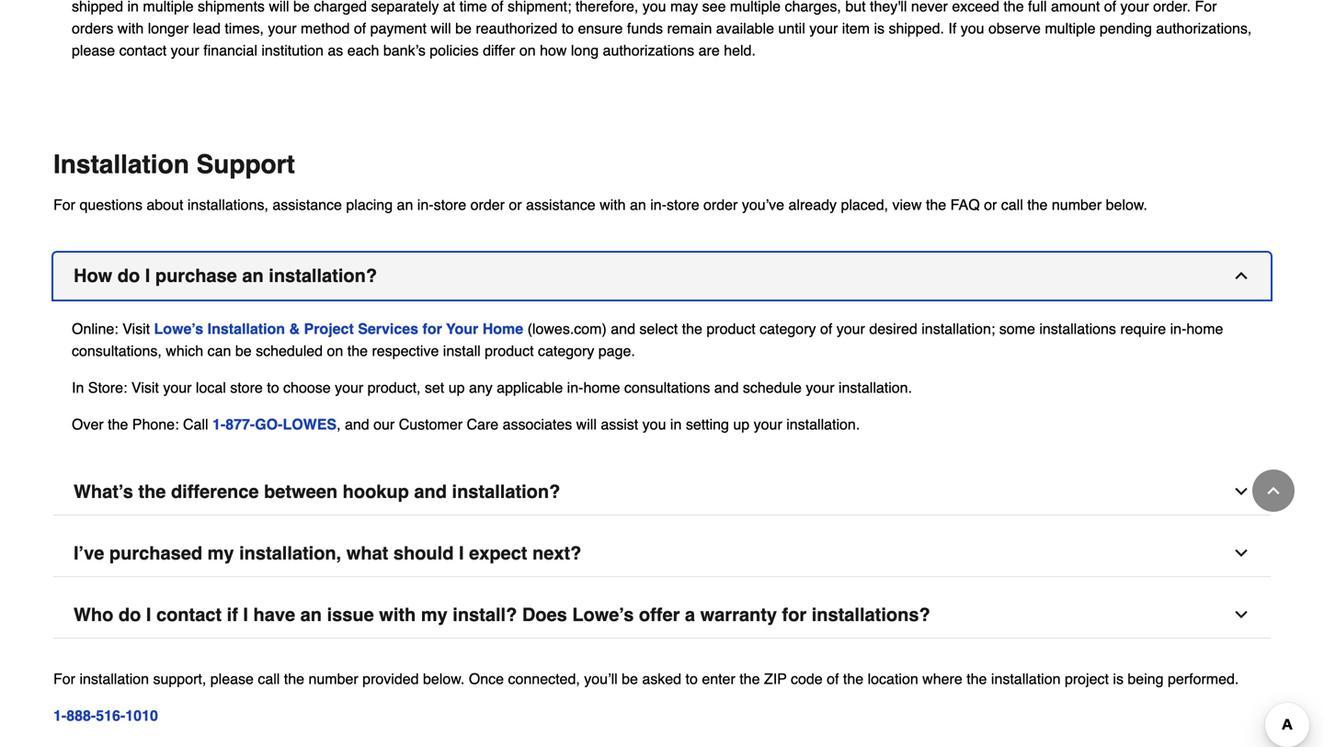 Task type: describe. For each thing, give the bounding box(es) containing it.
0 vertical spatial for
[[423, 321, 442, 338]]

in- up will
[[567, 379, 584, 396]]

which
[[166, 343, 203, 360]]

1 vertical spatial call
[[258, 671, 280, 688]]

installation support
[[53, 150, 295, 179]]

code
[[791, 671, 823, 688]]

your up ,
[[335, 379, 363, 396]]

1 horizontal spatial number
[[1052, 196, 1102, 213]]

i right if
[[243, 605, 248, 626]]

can
[[208, 343, 231, 360]]

consultations,
[[72, 343, 162, 360]]

1 vertical spatial installation
[[208, 321, 285, 338]]

how do i purchase an installation? button
[[53, 253, 1271, 300]]

the inside button
[[138, 481, 166, 503]]

for for for installation support, please call the number provided below. once connected, you'll be asked to enter the zip code of the location where the installation project is being performed.
[[53, 671, 75, 688]]

and right ,
[[345, 416, 369, 433]]

support,
[[153, 671, 206, 688]]

already
[[789, 196, 837, 213]]

set
[[425, 379, 444, 396]]

faq
[[951, 196, 980, 213]]

some
[[1000, 321, 1036, 338]]

in- inside "(lowes.com) and select the product category of your desired installation; some installations require in-home consultations, which can be scheduled on the respective install product category page."
[[1170, 321, 1187, 338]]

,
[[337, 416, 341, 433]]

1 vertical spatial visit
[[131, 379, 159, 396]]

what's the difference between hookup and installation? button
[[53, 469, 1271, 516]]

do for who
[[119, 605, 141, 626]]

in
[[670, 416, 682, 433]]

once
[[469, 671, 504, 688]]

for questions about installations, assistance placing an in-store order or assistance with an in-store order you've already placed, view the faq or call the number below.
[[53, 196, 1148, 213]]

zip
[[764, 671, 787, 688]]

1 vertical spatial up
[[733, 416, 750, 433]]

project
[[1065, 671, 1109, 688]]

your down schedule
[[754, 416, 782, 433]]

1 horizontal spatial to
[[686, 671, 698, 688]]

associates
[[503, 416, 572, 433]]

asked
[[642, 671, 682, 688]]

who do i contact if i have an issue with my install? does lowe's offer a warranty for installations?
[[74, 605, 930, 626]]

in- up how do i purchase an installation? "button"
[[650, 196, 667, 213]]

on
[[327, 343, 343, 360]]

expect
[[469, 543, 527, 564]]

2 installation from the left
[[991, 671, 1061, 688]]

being
[[1128, 671, 1164, 688]]

project
[[304, 321, 354, 338]]

contact
[[156, 605, 222, 626]]

your inside "(lowes.com) and select the product category of your desired installation; some installations require in-home consultations, which can be scheduled on the respective install product category page."
[[837, 321, 865, 338]]

an inside button
[[300, 605, 322, 626]]

0 vertical spatial visit
[[122, 321, 150, 338]]

an right placing
[[397, 196, 413, 213]]

connected,
[[508, 671, 580, 688]]

1 vertical spatial product
[[485, 343, 534, 360]]

home
[[483, 321, 523, 338]]

local
[[196, 379, 226, 396]]

chevron up image inside how do i purchase an installation? "button"
[[1232, 267, 1251, 285]]

the right please
[[284, 671, 304, 688]]

0 vertical spatial installation.
[[839, 379, 912, 396]]

installation;
[[922, 321, 995, 338]]

be inside "(lowes.com) and select the product category of your desired installation; some installations require in-home consultations, which can be scheduled on the respective install product category page."
[[235, 343, 252, 360]]

for inside button
[[782, 605, 807, 626]]

is
[[1113, 671, 1124, 688]]

have
[[253, 605, 295, 626]]

you
[[643, 416, 666, 433]]

0 horizontal spatial up
[[449, 379, 465, 396]]

1-888-516-1010 link
[[53, 708, 158, 725]]

care
[[467, 416, 499, 433]]

and inside button
[[414, 481, 447, 503]]

1 assistance from the left
[[273, 196, 342, 213]]

your right schedule
[[806, 379, 835, 396]]

please
[[210, 671, 254, 688]]

lowes
[[283, 416, 337, 433]]

chevron down image
[[1232, 483, 1251, 501]]

who
[[74, 605, 113, 626]]

an up how do i purchase an installation? "button"
[[630, 196, 646, 213]]

0 horizontal spatial home
[[584, 379, 620, 396]]

888-
[[66, 708, 96, 725]]

page.
[[599, 343, 635, 360]]

over the phone: call 1-877-go-lowes , and our customer care associates will assist you in setting up your installation.
[[72, 416, 860, 433]]

the left zip
[[740, 671, 760, 688]]

services
[[358, 321, 419, 338]]

0 horizontal spatial store
[[230, 379, 263, 396]]

i've purchased my installation, what should i expect next?
[[74, 543, 582, 564]]

1 horizontal spatial with
[[600, 196, 626, 213]]

for installation support, please call the number provided below. once connected, you'll be asked to enter the zip code of the location where the installation project is being performed.
[[53, 671, 1239, 688]]

lowe's installation & project services for your home link
[[154, 321, 523, 338]]

view
[[893, 196, 922, 213]]

the right over
[[108, 416, 128, 433]]

any
[[469, 379, 493, 396]]

your left local
[[163, 379, 192, 396]]

hookup
[[343, 481, 409, 503]]

i've purchased my installation, what should i expect next? button
[[53, 531, 1271, 578]]

1 vertical spatial installation.
[[787, 416, 860, 433]]

0 vertical spatial product
[[707, 321, 756, 338]]

respective
[[372, 343, 439, 360]]

phone:
[[132, 416, 179, 433]]

questions
[[80, 196, 143, 213]]

placed,
[[841, 196, 889, 213]]

installation? inside button
[[452, 481, 560, 503]]

installations
[[1040, 321, 1116, 338]]

1 order from the left
[[471, 196, 505, 213]]

online:
[[72, 321, 118, 338]]

product,
[[368, 379, 421, 396]]

placing
[[346, 196, 393, 213]]

installations,
[[188, 196, 268, 213]]

for for for questions about installations, assistance placing an in-store order or assistance with an in-store order you've already placed, view the faq or call the number below.
[[53, 196, 75, 213]]

0 vertical spatial below.
[[1106, 196, 1148, 213]]

desired
[[869, 321, 918, 338]]

i've
[[74, 543, 104, 564]]

1 horizontal spatial my
[[421, 605, 448, 626]]

1 horizontal spatial category
[[760, 321, 816, 338]]

about
[[147, 196, 183, 213]]

install?
[[453, 605, 517, 626]]

performed.
[[1168, 671, 1239, 688]]

and inside "(lowes.com) and select the product category of your desired installation; some installations require in-home consultations, which can be scheduled on the respective install product category page."
[[611, 321, 636, 338]]

2 or from the left
[[984, 196, 997, 213]]

the right select
[[682, 321, 703, 338]]



Task type: vqa. For each thing, say whether or not it's contained in the screenshot.
OFFICIALLY LICENSED N F L GIFTS. SHOP NOW. image
no



Task type: locate. For each thing, give the bounding box(es) containing it.
you'll
[[584, 671, 618, 688]]

store right local
[[230, 379, 263, 396]]

877-
[[226, 416, 255, 433]]

0 vertical spatial to
[[267, 379, 279, 396]]

0 horizontal spatial installation
[[80, 671, 149, 688]]

in- right placing
[[417, 196, 434, 213]]

do right the how
[[118, 265, 140, 287]]

516-
[[96, 708, 125, 725]]

i
[[145, 265, 150, 287], [459, 543, 464, 564], [146, 605, 151, 626], [243, 605, 248, 626]]

setting
[[686, 416, 729, 433]]

1 horizontal spatial installation
[[208, 321, 285, 338]]

1 or from the left
[[509, 196, 522, 213]]

0 horizontal spatial lowe's
[[154, 321, 203, 338]]

1 chevron down image from the top
[[1232, 544, 1251, 563]]

1 installation from the left
[[80, 671, 149, 688]]

up right set
[[449, 379, 465, 396]]

2 horizontal spatial store
[[667, 196, 700, 213]]

scroll to top element
[[1253, 470, 1295, 512]]

1 horizontal spatial installation
[[991, 671, 1061, 688]]

installation
[[53, 150, 189, 179], [208, 321, 285, 338]]

1 horizontal spatial assistance
[[526, 196, 596, 213]]

chevron down image down chevron down icon
[[1232, 544, 1251, 563]]

chevron down image inside i've purchased my installation, what should i expect next? button
[[1232, 544, 1251, 563]]

an right have
[[300, 605, 322, 626]]

0 horizontal spatial below.
[[423, 671, 465, 688]]

with right issue
[[379, 605, 416, 626]]

assistance
[[273, 196, 342, 213], [526, 196, 596, 213]]

for
[[423, 321, 442, 338], [782, 605, 807, 626]]

the right view
[[926, 196, 947, 213]]

chevron down image inside who do i contact if i have an issue with my install? does lowe's offer a warranty for installations? button
[[1232, 606, 1251, 625]]

an right "purchase"
[[242, 265, 264, 287]]

installation? up expect at the bottom left of page
[[452, 481, 560, 503]]

0 vertical spatial lowe's
[[154, 321, 203, 338]]

does
[[522, 605, 567, 626]]

and up 'page.'
[[611, 321, 636, 338]]

product down home
[[485, 343, 534, 360]]

1-
[[212, 416, 226, 433], [53, 708, 66, 725]]

consultations
[[624, 379, 710, 396]]

1010
[[125, 708, 158, 725]]

0 vertical spatial for
[[53, 196, 75, 213]]

be right can
[[235, 343, 252, 360]]

visit right store:
[[131, 379, 159, 396]]

up right setting
[[733, 416, 750, 433]]

0 vertical spatial with
[[600, 196, 626, 213]]

lowe's up the which
[[154, 321, 203, 338]]

0 horizontal spatial chevron up image
[[1232, 267, 1251, 285]]

0 vertical spatial installation
[[53, 150, 189, 179]]

1-877-go-lowes link
[[212, 416, 337, 433]]

1 horizontal spatial installation?
[[452, 481, 560, 503]]

location
[[868, 671, 919, 688]]

0 horizontal spatial my
[[208, 543, 234, 564]]

0 horizontal spatial for
[[423, 321, 442, 338]]

call right faq
[[1001, 196, 1023, 213]]

the
[[926, 196, 947, 213], [1028, 196, 1048, 213], [682, 321, 703, 338], [347, 343, 368, 360], [108, 416, 128, 433], [138, 481, 166, 503], [284, 671, 304, 688], [740, 671, 760, 688], [843, 671, 864, 688], [967, 671, 987, 688]]

2 order from the left
[[704, 196, 738, 213]]

category down (lowes.com)
[[538, 343, 594, 360]]

for right warranty
[[782, 605, 807, 626]]

call
[[183, 416, 208, 433]]

an inside "button"
[[242, 265, 264, 287]]

0 horizontal spatial product
[[485, 343, 534, 360]]

chevron down image up performed.
[[1232, 606, 1251, 625]]

0 vertical spatial home
[[1187, 321, 1224, 338]]

1 horizontal spatial chevron up image
[[1265, 482, 1283, 500]]

i left contact at the left bottom of the page
[[146, 605, 151, 626]]

support
[[196, 150, 295, 179]]

1 for from the top
[[53, 196, 75, 213]]

installation left project on the bottom right of page
[[991, 671, 1061, 688]]

1 horizontal spatial home
[[1187, 321, 1224, 338]]

choose
[[283, 379, 331, 396]]

i left "purchase"
[[145, 265, 150, 287]]

0 vertical spatial installation?
[[269, 265, 377, 287]]

store right placing
[[434, 196, 466, 213]]

0 horizontal spatial assistance
[[273, 196, 342, 213]]

(lowes.com)
[[528, 321, 607, 338]]

the right on
[[347, 343, 368, 360]]

my
[[208, 543, 234, 564], [421, 605, 448, 626]]

1 horizontal spatial below.
[[1106, 196, 1148, 213]]

next?
[[533, 543, 582, 564]]

with up how do i purchase an installation? "button"
[[600, 196, 626, 213]]

0 horizontal spatial category
[[538, 343, 594, 360]]

what's the difference between hookup and installation?
[[74, 481, 560, 503]]

0 horizontal spatial call
[[258, 671, 280, 688]]

visit up consultations,
[[122, 321, 150, 338]]

0 vertical spatial be
[[235, 343, 252, 360]]

0 horizontal spatial installation?
[[269, 265, 377, 287]]

0 vertical spatial do
[[118, 265, 140, 287]]

1 vertical spatial below.
[[423, 671, 465, 688]]

1 vertical spatial of
[[827, 671, 839, 688]]

2 for from the top
[[53, 671, 75, 688]]

1 vertical spatial be
[[622, 671, 638, 688]]

do
[[118, 265, 140, 287], [119, 605, 141, 626]]

0 vertical spatial up
[[449, 379, 465, 396]]

1 vertical spatial number
[[309, 671, 358, 688]]

1 vertical spatial to
[[686, 671, 698, 688]]

below.
[[1106, 196, 1148, 213], [423, 671, 465, 688]]

do for how
[[118, 265, 140, 287]]

customer
[[399, 416, 463, 433]]

0 horizontal spatial with
[[379, 605, 416, 626]]

0 horizontal spatial 1-
[[53, 708, 66, 725]]

the right where
[[967, 671, 987, 688]]

do right the who
[[119, 605, 141, 626]]

your left desired at the top
[[837, 321, 865, 338]]

1 horizontal spatial lowe's
[[572, 605, 634, 626]]

0 horizontal spatial be
[[235, 343, 252, 360]]

1 horizontal spatial call
[[1001, 196, 1023, 213]]

for left questions
[[53, 196, 75, 213]]

do inside button
[[119, 605, 141, 626]]

chevron down image
[[1232, 544, 1251, 563], [1232, 606, 1251, 625]]

of inside "(lowes.com) and select the product category of your desired installation; some installations require in-home consultations, which can be scheduled on the respective install product category page."
[[820, 321, 833, 338]]

i left expect at the bottom left of page
[[459, 543, 464, 564]]

(lowes.com) and select the product category of your desired installation; some installations require in-home consultations, which can be scheduled on the respective install product category page.
[[72, 321, 1224, 360]]

over
[[72, 416, 104, 433]]

my down difference
[[208, 543, 234, 564]]

1 vertical spatial do
[[119, 605, 141, 626]]

1 vertical spatial chevron up image
[[1265, 482, 1283, 500]]

0 vertical spatial 1-
[[212, 416, 226, 433]]

1 horizontal spatial product
[[707, 321, 756, 338]]

scheduled
[[256, 343, 323, 360]]

difference
[[171, 481, 259, 503]]

1 horizontal spatial for
[[782, 605, 807, 626]]

go-
[[255, 416, 283, 433]]

call right please
[[258, 671, 280, 688]]

1 vertical spatial 1-
[[53, 708, 66, 725]]

0 vertical spatial chevron up image
[[1232, 267, 1251, 285]]

chevron up image inside "scroll to top" element
[[1265, 482, 1283, 500]]

1 vertical spatial home
[[584, 379, 620, 396]]

store up how do i purchase an installation? "button"
[[667, 196, 700, 213]]

applicable
[[497, 379, 563, 396]]

chevron up image
[[1232, 267, 1251, 285], [1265, 482, 1283, 500]]

lowe's left offer
[[572, 605, 634, 626]]

purchased
[[109, 543, 202, 564]]

home inside "(lowes.com) and select the product category of your desired installation; some installations require in-home consultations, which can be scheduled on the respective install product category page."
[[1187, 321, 1224, 338]]

your
[[446, 321, 478, 338]]

1 vertical spatial installation?
[[452, 481, 560, 503]]

1 horizontal spatial store
[[434, 196, 466, 213]]

1 horizontal spatial be
[[622, 671, 638, 688]]

product up schedule
[[707, 321, 756, 338]]

the left location
[[843, 671, 864, 688]]

installation? up project
[[269, 265, 377, 287]]

1 horizontal spatial 1-
[[212, 416, 226, 433]]

chevron down image for who do i contact if i have an issue with my install? does lowe's offer a warranty for installations?
[[1232, 606, 1251, 625]]

category up schedule
[[760, 321, 816, 338]]

1- right call
[[212, 416, 226, 433]]

chevron down image for i've purchased my installation, what should i expect next?
[[1232, 544, 1251, 563]]

between
[[264, 481, 338, 503]]

purchase
[[155, 265, 237, 287]]

0 vertical spatial chevron down image
[[1232, 544, 1251, 563]]

1 vertical spatial for
[[782, 605, 807, 626]]

1 vertical spatial chevron down image
[[1232, 606, 1251, 625]]

my left install?
[[421, 605, 448, 626]]

and right hookup
[[414, 481, 447, 503]]

offer
[[639, 605, 680, 626]]

installations?
[[812, 605, 930, 626]]

of left desired at the top
[[820, 321, 833, 338]]

2 chevron down image from the top
[[1232, 606, 1251, 625]]

select
[[640, 321, 678, 338]]

issue
[[327, 605, 374, 626]]

order
[[471, 196, 505, 213], [704, 196, 738, 213]]

i inside "button"
[[145, 265, 150, 287]]

online: visit lowe's installation & project services for your home
[[72, 321, 523, 338]]

lowe's
[[154, 321, 203, 338], [572, 605, 634, 626]]

0 horizontal spatial order
[[471, 196, 505, 213]]

require
[[1121, 321, 1166, 338]]

0 horizontal spatial or
[[509, 196, 522, 213]]

and up setting
[[714, 379, 739, 396]]

1-888-516-1010
[[53, 708, 158, 725]]

1 vertical spatial my
[[421, 605, 448, 626]]

installation.
[[839, 379, 912, 396], [787, 416, 860, 433]]

to left enter
[[686, 671, 698, 688]]

1 horizontal spatial order
[[704, 196, 738, 213]]

1 horizontal spatial or
[[984, 196, 997, 213]]

0 vertical spatial category
[[760, 321, 816, 338]]

1 vertical spatial for
[[53, 671, 75, 688]]

do inside "button"
[[118, 265, 140, 287]]

the right faq
[[1028, 196, 1048, 213]]

how
[[74, 265, 112, 287]]

should
[[394, 543, 454, 564]]

assist
[[601, 416, 639, 433]]

how do i purchase an installation?
[[74, 265, 377, 287]]

2 assistance from the left
[[526, 196, 596, 213]]

in store: visit your local store to choose your product, set up any applicable in-home consultations and schedule your installation.
[[72, 379, 912, 396]]

installation up the 516-
[[80, 671, 149, 688]]

for up 888-
[[53, 671, 75, 688]]

with inside button
[[379, 605, 416, 626]]

home down 'page.'
[[584, 379, 620, 396]]

enter
[[702, 671, 736, 688]]

0 vertical spatial my
[[208, 543, 234, 564]]

what
[[347, 543, 388, 564]]

home
[[1187, 321, 1224, 338], [584, 379, 620, 396]]

1 vertical spatial category
[[538, 343, 594, 360]]

provided
[[363, 671, 419, 688]]

will
[[576, 416, 597, 433]]

if
[[227, 605, 238, 626]]

1 horizontal spatial up
[[733, 416, 750, 433]]

you've
[[742, 196, 785, 213]]

of right code
[[827, 671, 839, 688]]

installation up questions
[[53, 150, 189, 179]]

the right what's
[[138, 481, 166, 503]]

number
[[1052, 196, 1102, 213], [309, 671, 358, 688]]

category
[[760, 321, 816, 338], [538, 343, 594, 360]]

install
[[443, 343, 481, 360]]

installation? inside "button"
[[269, 265, 377, 287]]

1 vertical spatial with
[[379, 605, 416, 626]]

0 horizontal spatial to
[[267, 379, 279, 396]]

0 horizontal spatial installation
[[53, 150, 189, 179]]

be right you'll
[[622, 671, 638, 688]]

visit
[[122, 321, 150, 338], [131, 379, 159, 396]]

0 vertical spatial of
[[820, 321, 833, 338]]

to left choose
[[267, 379, 279, 396]]

&
[[289, 321, 300, 338]]

installation up can
[[208, 321, 285, 338]]

a
[[685, 605, 695, 626]]

0 vertical spatial number
[[1052, 196, 1102, 213]]

installation
[[80, 671, 149, 688], [991, 671, 1061, 688]]

and
[[611, 321, 636, 338], [714, 379, 739, 396], [345, 416, 369, 433], [414, 481, 447, 503]]

installation. down schedule
[[787, 416, 860, 433]]

0 horizontal spatial number
[[309, 671, 358, 688]]

0 vertical spatial call
[[1001, 196, 1023, 213]]

1 vertical spatial lowe's
[[572, 605, 634, 626]]

1- left the 516-
[[53, 708, 66, 725]]

your
[[837, 321, 865, 338], [163, 379, 192, 396], [335, 379, 363, 396], [806, 379, 835, 396], [754, 416, 782, 433]]

for left your
[[423, 321, 442, 338]]

with
[[600, 196, 626, 213], [379, 605, 416, 626]]

installation. down desired at the top
[[839, 379, 912, 396]]

home right require
[[1187, 321, 1224, 338]]

where
[[923, 671, 963, 688]]

lowe's inside button
[[572, 605, 634, 626]]

in- right require
[[1170, 321, 1187, 338]]

what's
[[74, 481, 133, 503]]



